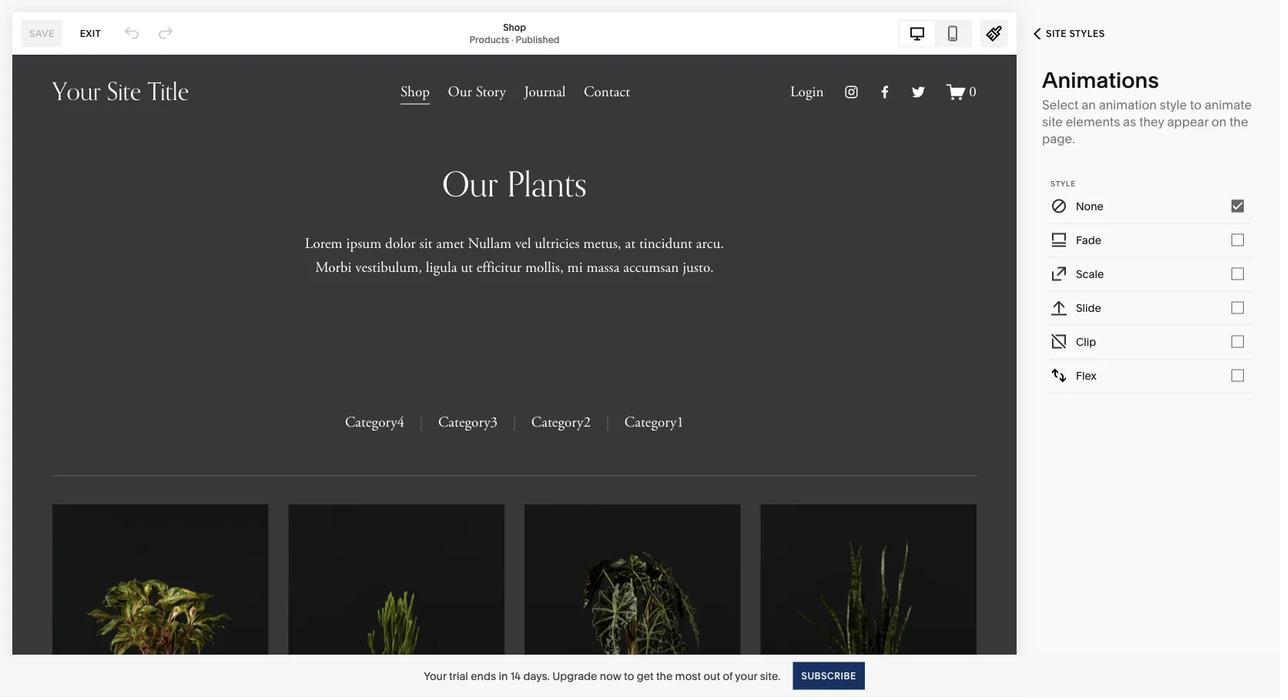 Task type: vqa. For each thing, say whether or not it's contained in the screenshot.
·
yes



Task type: locate. For each thing, give the bounding box(es) containing it.
style
[[1160, 97, 1188, 113]]

the inside animations select an animation style to animate site elements as they appear on the page.
[[1230, 114, 1249, 129]]

site.
[[760, 670, 781, 683]]

your
[[424, 670, 447, 683]]

to up appear
[[1191, 97, 1202, 113]]

animations select an animation style to animate site elements as they appear on the page.
[[1043, 67, 1252, 146]]

0 vertical spatial the
[[1230, 114, 1249, 129]]

0 horizontal spatial the
[[656, 670, 673, 683]]

scale image
[[1051, 265, 1068, 282]]

exit
[[80, 28, 101, 39]]

1 horizontal spatial the
[[1230, 114, 1249, 129]]

·
[[512, 34, 514, 45]]

the right get
[[656, 670, 673, 683]]

fade
[[1076, 233, 1102, 247]]

an
[[1082, 97, 1096, 113]]

0 horizontal spatial to
[[624, 670, 634, 683]]

as
[[1124, 114, 1137, 129]]

now
[[600, 670, 622, 683]]

site
[[1043, 114, 1063, 129]]

1 horizontal spatial to
[[1191, 97, 1202, 113]]

styles
[[1070, 28, 1105, 39]]

site styles
[[1046, 28, 1105, 39]]

exit button
[[71, 20, 110, 47]]

1 vertical spatial the
[[656, 670, 673, 683]]

products
[[470, 34, 509, 45]]

0 vertical spatial to
[[1191, 97, 1202, 113]]

style
[[1051, 179, 1076, 188]]

none image
[[1051, 198, 1068, 215]]

to
[[1191, 97, 1202, 113], [624, 670, 634, 683]]

tab list
[[900, 21, 971, 46]]

they
[[1140, 114, 1165, 129]]

clip image
[[1051, 333, 1068, 350]]

shop products · published
[[470, 22, 560, 45]]

flex
[[1076, 369, 1097, 382]]

most
[[675, 670, 701, 683]]

flex image
[[1051, 367, 1068, 384]]

to left get
[[624, 670, 634, 683]]

the
[[1230, 114, 1249, 129], [656, 670, 673, 683]]

none
[[1076, 200, 1104, 213]]

the right on
[[1230, 114, 1249, 129]]



Task type: describe. For each thing, give the bounding box(es) containing it.
elements
[[1066, 114, 1121, 129]]

slide image
[[1051, 299, 1068, 316]]

animation
[[1099, 97, 1157, 113]]

your trial ends in 14 days. upgrade now to get the most out of your site.
[[424, 670, 781, 683]]

animations
[[1043, 67, 1160, 93]]

your
[[735, 670, 758, 683]]

1 vertical spatial to
[[624, 670, 634, 683]]

out
[[704, 670, 720, 683]]

to inside animations select an animation style to animate site elements as they appear on the page.
[[1191, 97, 1202, 113]]

clip
[[1076, 335, 1097, 348]]

scale
[[1076, 267, 1105, 280]]

on
[[1212, 114, 1227, 129]]

select
[[1043, 97, 1079, 113]]

days.
[[524, 670, 550, 683]]

upgrade
[[553, 670, 598, 683]]

site
[[1046, 28, 1067, 39]]

site styles button
[[1017, 17, 1122, 51]]

published
[[516, 34, 560, 45]]

subscribe button
[[793, 662, 865, 690]]

save
[[29, 28, 54, 39]]

14
[[511, 670, 521, 683]]

animate
[[1205, 97, 1252, 113]]

of
[[723, 670, 733, 683]]

shop
[[503, 22, 526, 33]]

save button
[[21, 20, 63, 47]]

page.
[[1043, 131, 1076, 146]]

fade image
[[1051, 232, 1068, 249]]

ends
[[471, 670, 496, 683]]

in
[[499, 670, 508, 683]]

appear
[[1168, 114, 1209, 129]]

slide
[[1076, 301, 1102, 314]]

subscribe
[[802, 670, 857, 682]]

trial
[[449, 670, 468, 683]]

get
[[637, 670, 654, 683]]



